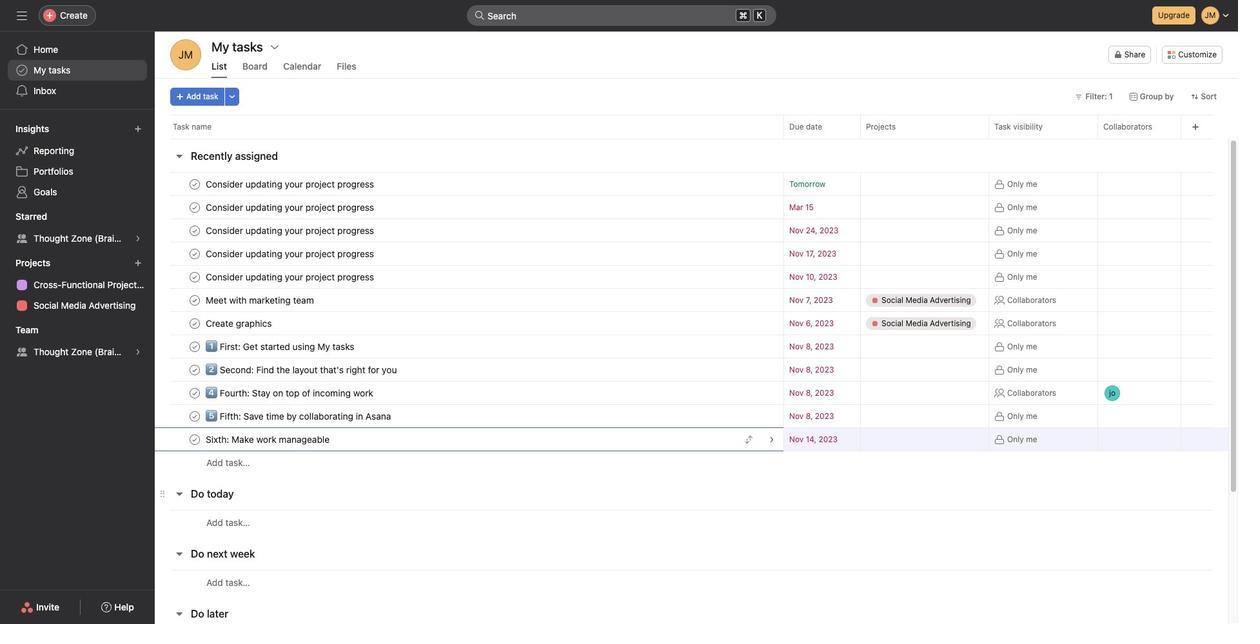 Task type: vqa. For each thing, say whether or not it's contained in the screenshot.
the bottommost see details, thought zone (brainstorm space) image
yes



Task type: locate. For each thing, give the bounding box(es) containing it.
3 mark complete checkbox from the top
[[187, 292, 203, 308]]

2 mark complete checkbox from the top
[[187, 200, 203, 215]]

mark complete image inside sixth: make work manageable cell
[[187, 432, 203, 447]]

2 mark complete checkbox from the top
[[187, 269, 203, 285]]

task name text field inside 1️⃣ first: get started using my tasks cell
[[203, 340, 358, 353]]

linked projects for consider updating your project progress cell
[[860, 172, 989, 196], [860, 195, 989, 219], [860, 219, 989, 242], [860, 242, 989, 266], [860, 265, 989, 289]]

2 consider updating your project progress cell from the top
[[155, 195, 784, 219]]

add field image
[[1192, 123, 1200, 131]]

mark complete checkbox for task name text box inside the 4️⃣ fourth: stay on top of incoming work cell
[[187, 385, 203, 401]]

more actions image
[[228, 93, 236, 101]]

task name text field inside 4️⃣ fourth: stay on top of incoming work cell
[[203, 387, 377, 400]]

mark complete checkbox for mark complete icon related to fifth linked projects for consider updating your project progress cell from the bottom of the the header recently assigned tree grid the consider updating your project progress "cell" task name text box
[[187, 176, 203, 192]]

task name text field inside the consider updating your project progress "cell"
[[203, 247, 378, 260]]

mark complete checkbox inside create graphics "cell"
[[187, 316, 203, 331]]

mark complete image for fifth linked projects for consider updating your project progress cell from the bottom of the the header recently assigned tree grid the consider updating your project progress "cell"
[[187, 176, 203, 192]]

mark complete image inside create graphics "cell"
[[187, 316, 203, 331]]

6 task name text field from the top
[[203, 410, 395, 423]]

consider updating your project progress cell for fourth linked projects for consider updating your project progress cell from the bottom
[[155, 195, 784, 219]]

mark complete image for sixth: make work manageable cell
[[187, 432, 203, 447]]

5 mark complete checkbox from the top
[[187, 385, 203, 401]]

None field
[[467, 5, 777, 26]]

Mark complete checkbox
[[187, 176, 203, 192], [187, 200, 203, 215], [187, 246, 203, 262], [187, 339, 203, 354], [187, 385, 203, 401]]

5 mark complete image from the top
[[187, 269, 203, 285]]

task name text field inside 2️⃣ second: find the layout that's right for you cell
[[203, 363, 401, 376]]

1 task name text field from the top
[[203, 178, 378, 191]]

task name text field inside meet with marketing team cell
[[203, 294, 318, 307]]

Task name text field
[[203, 247, 378, 260], [203, 294, 318, 307], [203, 317, 276, 330], [203, 340, 358, 353], [203, 363, 401, 376], [203, 433, 334, 446]]

mark complete image for 4️⃣ fourth: stay on top of incoming work cell
[[187, 385, 203, 401]]

task name text field for create graphics "cell"
[[203, 317, 276, 330]]

see details, thought zone (brainstorm space) image
[[134, 348, 142, 356]]

task name text field for the consider updating your project progress "cell" corresponding to 2nd linked projects for consider updating your project progress cell from the bottom of the the header recently assigned tree grid
[[203, 247, 378, 260]]

2 collapse task list for this group image from the top
[[174, 489, 184, 499]]

consider updating your project progress cell
[[155, 172, 784, 196], [155, 195, 784, 219], [155, 219, 784, 242], [155, 242, 784, 266], [155, 265, 784, 289]]

projects element
[[0, 252, 155, 319]]

1 vertical spatial collapse task list for this group image
[[174, 489, 184, 499]]

consider updating your project progress cell for third linked projects for consider updating your project progress cell from the bottom
[[155, 219, 784, 242]]

6 task name text field from the top
[[203, 433, 334, 446]]

see details, thought zone (brainstorm space) image
[[134, 235, 142, 242]]

task name text field for 1️⃣ first: get started using my tasks cell
[[203, 340, 358, 353]]

1 mark complete checkbox from the top
[[187, 223, 203, 238]]

starred element
[[0, 205, 155, 252]]

3 mark complete checkbox from the top
[[187, 246, 203, 262]]

mark complete checkbox inside 4️⃣ fourth: stay on top of incoming work cell
[[187, 385, 203, 401]]

4 mark complete checkbox from the top
[[187, 316, 203, 331]]

Mark complete checkbox
[[187, 223, 203, 238], [187, 269, 203, 285], [187, 292, 203, 308], [187, 316, 203, 331], [187, 362, 203, 378], [187, 409, 203, 424], [187, 432, 203, 447]]

5 task name text field from the top
[[203, 387, 377, 400]]

3 task name text field from the top
[[203, 317, 276, 330]]

Search tasks, projects, and more text field
[[467, 5, 777, 26]]

task name text field for mark complete icon inside "5️⃣ fifth: save time by collaborating in asana" cell
[[203, 410, 395, 423]]

7 mark complete image from the top
[[187, 362, 203, 378]]

task name text field inside create graphics "cell"
[[203, 317, 276, 330]]

2 vertical spatial mark complete image
[[187, 385, 203, 401]]

4️⃣ fourth: stay on top of incoming work cell
[[155, 381, 784, 405]]

mark complete image inside 1️⃣ first: get started using my tasks cell
[[187, 339, 203, 354]]

insights element
[[0, 117, 155, 205]]

4 consider updating your project progress cell from the top
[[155, 242, 784, 266]]

7 mark complete checkbox from the top
[[187, 432, 203, 447]]

mark complete checkbox inside 2️⃣ second: find the layout that's right for you cell
[[187, 362, 203, 378]]

mark complete checkbox for task name text field inside sixth: make work manageable cell
[[187, 432, 203, 447]]

9 mark complete image from the top
[[187, 432, 203, 447]]

mark complete image
[[187, 176, 203, 192], [187, 200, 203, 215], [187, 223, 203, 238], [187, 246, 203, 262], [187, 269, 203, 285], [187, 316, 203, 331], [187, 362, 203, 378], [187, 409, 203, 424], [187, 432, 203, 447]]

details image
[[768, 436, 776, 443]]

task name text field for mark complete icon related to fifth linked projects for consider updating your project progress cell from the bottom of the the header recently assigned tree grid the consider updating your project progress "cell"
[[203, 178, 378, 191]]

1 collapse task list for this group image from the top
[[174, 151, 184, 161]]

1 task name text field from the top
[[203, 247, 378, 260]]

3 task name text field from the top
[[203, 224, 378, 237]]

3 mark complete image from the top
[[187, 223, 203, 238]]

view profile settings image
[[170, 39, 201, 70]]

row
[[155, 115, 1238, 139], [170, 138, 1213, 139], [155, 172, 1229, 196], [155, 195, 1229, 219], [155, 219, 1229, 242], [155, 242, 1229, 266], [155, 265, 1229, 289], [155, 288, 1229, 312], [155, 312, 1229, 335], [155, 335, 1229, 359], [155, 358, 1229, 382], [155, 380, 1229, 406], [155, 404, 1229, 428], [155, 428, 1229, 451], [155, 451, 1229, 475], [155, 510, 1229, 535], [155, 570, 1229, 595]]

collapse task list for this group image
[[174, 151, 184, 161], [174, 489, 184, 499], [174, 549, 184, 559]]

4 mark complete image from the top
[[187, 246, 203, 262]]

mark complete checkbox inside 1️⃣ first: get started using my tasks cell
[[187, 339, 203, 354]]

mark complete image inside meet with marketing team cell
[[187, 292, 203, 308]]

new insights image
[[134, 125, 142, 133]]

mark complete image for 2️⃣ second: find the layout that's right for you cell
[[187, 362, 203, 378]]

3 mark complete image from the top
[[187, 385, 203, 401]]

1 mark complete checkbox from the top
[[187, 176, 203, 192]]

1 mark complete image from the top
[[187, 292, 203, 308]]

mark complete image
[[187, 292, 203, 308], [187, 339, 203, 354], [187, 385, 203, 401]]

4 task name text field from the top
[[203, 340, 358, 353]]

6 mark complete image from the top
[[187, 316, 203, 331]]

Task name text field
[[203, 178, 378, 191], [203, 201, 378, 214], [203, 224, 378, 237], [203, 271, 378, 283], [203, 387, 377, 400], [203, 410, 395, 423]]

move tasks between sections image
[[745, 436, 753, 443]]

task name text field for mark complete icon corresponding to the consider updating your project progress "cell" for fourth linked projects for consider updating your project progress cell from the bottom
[[203, 201, 378, 214]]

mark complete checkbox inside meet with marketing team cell
[[187, 292, 203, 308]]

task name text field for mark complete icon corresponding to the consider updating your project progress "cell" corresponding to third linked projects for consider updating your project progress cell from the bottom
[[203, 224, 378, 237]]

1 consider updating your project progress cell from the top
[[155, 172, 784, 196]]

0 vertical spatial collapse task list for this group image
[[174, 151, 184, 161]]

2 task name text field from the top
[[203, 294, 318, 307]]

linked projects for 5️⃣ fifth: save time by collaborating in asana cell
[[860, 404, 989, 428]]

mark complete checkbox for task name text box for mark complete icon for the consider updating your project progress "cell" associated with fifth linked projects for consider updating your project progress cell
[[187, 269, 203, 285]]

linked projects for 2️⃣ second: find the layout that's right for you cell
[[860, 358, 989, 382]]

mark complete checkbox for task name text field within the 2️⃣ second: find the layout that's right for you cell
[[187, 362, 203, 378]]

linked projects for 4️⃣ fourth: stay on top of incoming work cell
[[860, 381, 989, 405]]

8 mark complete image from the top
[[187, 409, 203, 424]]

prominent image
[[475, 10, 485, 21]]

mark complete checkbox for task name text box inside "5️⃣ fifth: save time by collaborating in asana" cell
[[187, 409, 203, 424]]

task name text field inside sixth: make work manageable cell
[[203, 433, 334, 446]]

2 mark complete image from the top
[[187, 200, 203, 215]]

mark complete image inside 2️⃣ second: find the layout that's right for you cell
[[187, 362, 203, 378]]

2 vertical spatial collapse task list for this group image
[[174, 549, 184, 559]]

1 mark complete image from the top
[[187, 176, 203, 192]]

task name text field for sixth: make work manageable cell
[[203, 433, 334, 446]]

4 task name text field from the top
[[203, 271, 378, 283]]

mark complete image inside 4️⃣ fourth: stay on top of incoming work cell
[[187, 385, 203, 401]]

mark complete checkbox inside sixth: make work manageable cell
[[187, 432, 203, 447]]

3 linked projects for consider updating your project progress cell from the top
[[860, 219, 989, 242]]

1 vertical spatial mark complete image
[[187, 339, 203, 354]]

2 mark complete image from the top
[[187, 339, 203, 354]]

consider updating your project progress cell for 2nd linked projects for consider updating your project progress cell from the bottom of the the header recently assigned tree grid
[[155, 242, 784, 266]]

4 mark complete checkbox from the top
[[187, 339, 203, 354]]

task name text field inside "5️⃣ fifth: save time by collaborating in asana" cell
[[203, 410, 395, 423]]

2 task name text field from the top
[[203, 201, 378, 214]]

3 consider updating your project progress cell from the top
[[155, 219, 784, 242]]

5 consider updating your project progress cell from the top
[[155, 265, 784, 289]]

mark complete image for the consider updating your project progress "cell" corresponding to third linked projects for consider updating your project progress cell from the bottom
[[187, 223, 203, 238]]

6 mark complete checkbox from the top
[[187, 409, 203, 424]]

5 task name text field from the top
[[203, 363, 401, 376]]

0 vertical spatial mark complete image
[[187, 292, 203, 308]]

5 mark complete checkbox from the top
[[187, 362, 203, 378]]

mark complete image inside "5️⃣ fifth: save time by collaborating in asana" cell
[[187, 409, 203, 424]]

mark complete checkbox inside "5️⃣ fifth: save time by collaborating in asana" cell
[[187, 409, 203, 424]]



Task type: describe. For each thing, give the bounding box(es) containing it.
sixth: make work manageable cell
[[155, 428, 784, 451]]

new project or portfolio image
[[134, 259, 142, 267]]

mark complete image for meet with marketing team cell
[[187, 292, 203, 308]]

mark complete image for "5️⃣ fifth: save time by collaborating in asana" cell
[[187, 409, 203, 424]]

mark complete image for the consider updating your project progress "cell" associated with fifth linked projects for consider updating your project progress cell
[[187, 269, 203, 285]]

mark complete checkbox for task name text field inside meet with marketing team cell
[[187, 292, 203, 308]]

task name text field for mark complete icon for the consider updating your project progress "cell" associated with fifth linked projects for consider updating your project progress cell
[[203, 271, 378, 283]]

meet with marketing team cell
[[155, 288, 784, 312]]

mark complete image for 1️⃣ first: get started using my tasks cell
[[187, 339, 203, 354]]

header recently assigned tree grid
[[155, 172, 1229, 475]]

hide sidebar image
[[17, 10, 27, 21]]

consider updating your project progress cell for fifth linked projects for consider updating your project progress cell from the bottom of the the header recently assigned tree grid
[[155, 172, 784, 196]]

teams element
[[0, 319, 155, 365]]

2️⃣ second: find the layout that's right for you cell
[[155, 358, 784, 382]]

4 linked projects for consider updating your project progress cell from the top
[[860, 242, 989, 266]]

task name text field for meet with marketing team cell
[[203, 294, 318, 307]]

collapse task list for this group image
[[174, 609, 184, 619]]

mark complete checkbox for task name text field within create graphics "cell"
[[187, 316, 203, 331]]

mark complete checkbox for task name text field in the the consider updating your project progress "cell"
[[187, 246, 203, 262]]

consider updating your project progress cell for fifth linked projects for consider updating your project progress cell
[[155, 265, 784, 289]]

1️⃣ first: get started using my tasks cell
[[155, 335, 784, 359]]

mark complete checkbox for mark complete icon corresponding to the consider updating your project progress "cell" corresponding to third linked projects for consider updating your project progress cell from the bottom's task name text box
[[187, 223, 203, 238]]

create graphics cell
[[155, 312, 784, 335]]

task name text field for 2️⃣ second: find the layout that's right for you cell
[[203, 363, 401, 376]]

mark complete checkbox for task name text box associated with mark complete icon corresponding to the consider updating your project progress "cell" for fourth linked projects for consider updating your project progress cell from the bottom
[[187, 200, 203, 215]]

mark complete image for create graphics "cell"
[[187, 316, 203, 331]]

mark complete image for the consider updating your project progress "cell" for fourth linked projects for consider updating your project progress cell from the bottom
[[187, 200, 203, 215]]

3 collapse task list for this group image from the top
[[174, 549, 184, 559]]

global element
[[0, 32, 155, 109]]

5️⃣ fifth: save time by collaborating in asana cell
[[155, 404, 784, 428]]

1 linked projects for consider updating your project progress cell from the top
[[860, 172, 989, 196]]

linked projects for 1️⃣ first: get started using my tasks cell
[[860, 335, 989, 359]]

5 linked projects for consider updating your project progress cell from the top
[[860, 265, 989, 289]]

task name text field for mark complete image within 4️⃣ fourth: stay on top of incoming work cell
[[203, 387, 377, 400]]

mark complete checkbox for task name text field inside the 1️⃣ first: get started using my tasks cell
[[187, 339, 203, 354]]

mark complete image for the consider updating your project progress "cell" corresponding to 2nd linked projects for consider updating your project progress cell from the bottom of the the header recently assigned tree grid
[[187, 246, 203, 262]]

2 linked projects for consider updating your project progress cell from the top
[[860, 195, 989, 219]]

show options image
[[270, 42, 280, 52]]



